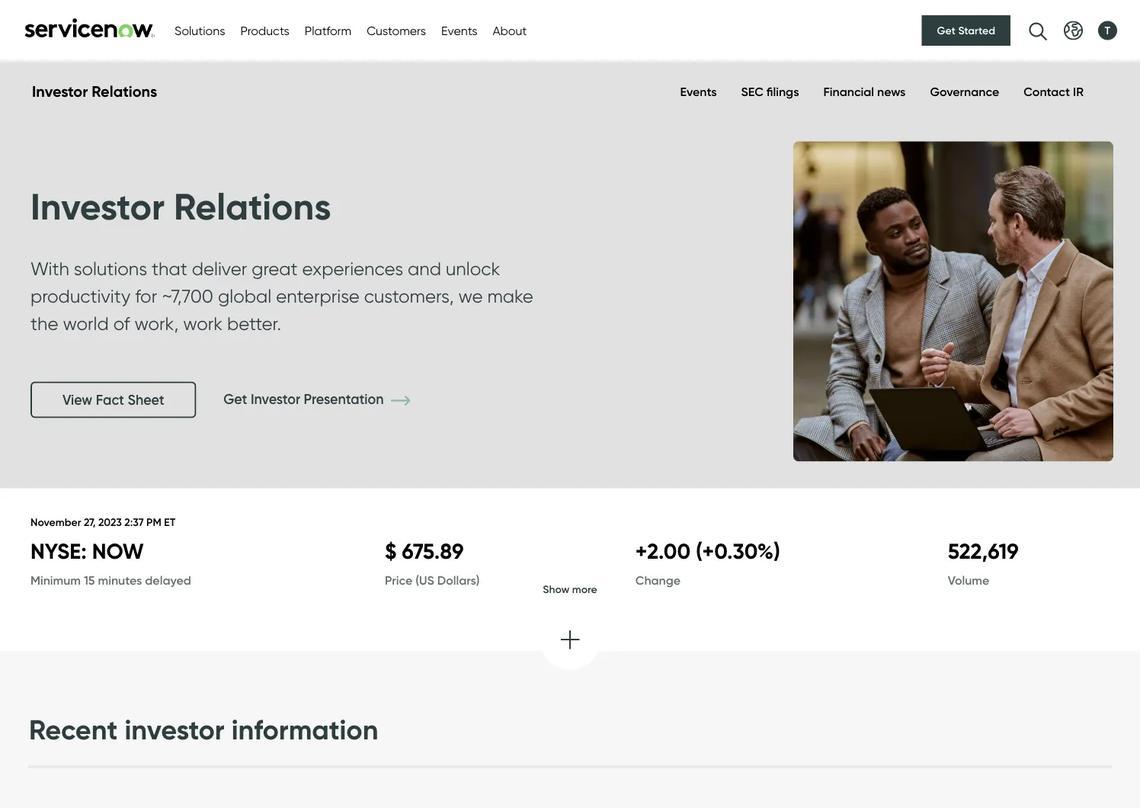 Task type: locate. For each thing, give the bounding box(es) containing it.
recent investor information
[[29, 713, 379, 747]]

news
[[878, 84, 906, 99]]

0 vertical spatial events
[[441, 23, 478, 38]]

view fact sheet link
[[30, 382, 196, 418]]

relations
[[92, 82, 157, 101], [174, 184, 331, 229]]

investor relations down servicenow image on the top of the page
[[32, 82, 157, 101]]

sec filings
[[741, 84, 799, 99]]

relations up great
[[174, 184, 331, 229]]

show
[[543, 582, 570, 595]]

get
[[937, 24, 956, 37], [224, 391, 247, 408]]

nyse: now
[[30, 537, 144, 564]]

for
[[135, 285, 157, 307]]

events link
[[680, 81, 717, 102]]

solutions button
[[175, 21, 225, 40]]

investor
[[32, 82, 88, 101], [30, 184, 165, 229], [251, 391, 300, 408]]

~7,700
[[162, 285, 213, 307]]

0 horizontal spatial events
[[441, 23, 478, 38]]

1 horizontal spatial relations
[[174, 184, 331, 229]]

0 vertical spatial relations
[[92, 82, 157, 101]]

1 vertical spatial investor
[[30, 184, 165, 229]]

investor down servicenow image on the top of the page
[[32, 82, 88, 101]]

675.89
[[402, 537, 464, 564]]

get for get investor presentation
[[224, 391, 247, 408]]

(+0.30%)
[[696, 537, 781, 564]]

about button
[[493, 21, 527, 40]]

1 horizontal spatial get
[[937, 24, 956, 37]]

1 vertical spatial relations
[[174, 184, 331, 229]]

0 horizontal spatial get
[[224, 391, 247, 408]]

et
[[164, 516, 176, 529]]

1 vertical spatial investor relations
[[30, 184, 331, 229]]

investor left presentation
[[251, 391, 300, 408]]

servicenow image
[[23, 18, 156, 38]]

more
[[572, 582, 598, 595]]

relations down servicenow image on the top of the page
[[92, 82, 157, 101]]

view fact sheet
[[63, 391, 164, 408]]

world
[[63, 313, 109, 335]]

investor relations
[[32, 82, 157, 101], [30, 184, 331, 229]]

work,
[[135, 313, 179, 335]]

view
[[63, 391, 92, 408]]

investor relations up that
[[30, 184, 331, 229]]

with solutions
[[30, 258, 147, 280]]

1 horizontal spatial events
[[680, 84, 717, 99]]

+2.00
[[636, 537, 691, 564]]

1 vertical spatial get
[[224, 391, 247, 408]]

the
[[30, 313, 58, 335]]

platform button
[[305, 21, 352, 40]]

started
[[959, 24, 996, 37]]

better.
[[227, 313, 281, 335]]

(us
[[416, 572, 434, 587]]

dollars)
[[437, 572, 480, 587]]

get started
[[937, 24, 996, 37]]

investor up with solutions
[[30, 184, 165, 229]]

price
[[385, 572, 413, 587]]

financial news link
[[824, 81, 906, 102]]

investor
[[125, 713, 225, 747]]

minimum 15 minutes delayed
[[30, 572, 191, 587]]

0 horizontal spatial relations
[[92, 82, 157, 101]]

fact
[[96, 391, 124, 408]]

governance
[[930, 84, 1000, 99]]

events
[[441, 23, 478, 38], [680, 84, 717, 99]]

show more button
[[540, 582, 601, 670]]

events left about
[[441, 23, 478, 38]]

events for events popup button
[[441, 23, 478, 38]]

november 27, 2023 2:37 pm et
[[30, 516, 176, 529]]

presentation
[[304, 391, 384, 408]]

1 vertical spatial events
[[680, 84, 717, 99]]

information
[[232, 713, 379, 747]]

of
[[113, 313, 130, 335]]

0 vertical spatial get
[[937, 24, 956, 37]]

show more
[[543, 582, 598, 595]]

about
[[493, 23, 527, 38]]

events left sec
[[680, 84, 717, 99]]

nyse:
[[30, 537, 87, 564]]



Task type: vqa. For each thing, say whether or not it's contained in the screenshot.
second a from right
no



Task type: describe. For each thing, give the bounding box(es) containing it.
customers, we
[[364, 285, 483, 307]]

ir
[[1074, 84, 1084, 99]]

filings
[[767, 84, 799, 99]]

customers button
[[367, 21, 426, 40]]

events for events link
[[680, 84, 717, 99]]

contact ir
[[1024, 84, 1084, 99]]

investor relations link
[[32, 82, 157, 101]]

minimum
[[30, 572, 81, 587]]

2023
[[98, 516, 122, 529]]

deliver
[[192, 258, 247, 280]]

2 vertical spatial investor
[[251, 391, 300, 408]]

get for get started
[[937, 24, 956, 37]]

that
[[152, 258, 187, 280]]

$ 675.89
[[385, 537, 464, 564]]

experiences
[[302, 258, 403, 280]]

november
[[30, 516, 81, 529]]

+2.00 (+0.30%)
[[636, 537, 781, 564]]

0 vertical spatial investor relations
[[32, 82, 157, 101]]

solutions
[[175, 23, 225, 38]]

global enterprise
[[218, 285, 360, 307]]

with solutions that deliver great experiences and unlock productivity for ~7,700 global enterprise customers, we make the world of work, work better.
[[30, 258, 534, 335]]

15
[[84, 572, 95, 587]]

contact ir link
[[1024, 81, 1084, 102]]

27,
[[84, 516, 96, 529]]

governance link
[[930, 81, 1000, 102]]

productivity
[[30, 285, 130, 307]]

pm
[[146, 516, 161, 529]]

2:37
[[124, 516, 144, 529]]

sec
[[741, 84, 764, 99]]

great
[[252, 258, 298, 280]]

contact
[[1024, 84, 1071, 99]]

work
[[183, 313, 223, 335]]

products
[[241, 23, 290, 38]]

financial news
[[824, 84, 906, 99]]

delayed
[[145, 572, 191, 587]]

recent
[[29, 713, 118, 747]]

volume
[[948, 572, 990, 587]]

minutes
[[98, 572, 142, 587]]

get investor presentation
[[224, 391, 387, 408]]

and
[[408, 258, 441, 280]]

sheet
[[128, 391, 164, 408]]

get investor presentation link
[[224, 391, 433, 408]]

unlock
[[446, 258, 500, 280]]

get started link
[[922, 15, 1011, 46]]

customers
[[367, 23, 426, 38]]

events button
[[441, 21, 478, 40]]

make
[[488, 285, 534, 307]]

0 vertical spatial investor
[[32, 82, 88, 101]]

now
[[92, 537, 144, 564]]

sec filings link
[[741, 81, 799, 102]]

price (us dollars)
[[385, 572, 480, 587]]

change
[[636, 572, 681, 587]]

$
[[385, 537, 397, 564]]

products button
[[241, 21, 290, 40]]

financial
[[824, 84, 875, 99]]

platform
[[305, 23, 352, 38]]

522,619
[[948, 537, 1019, 564]]



